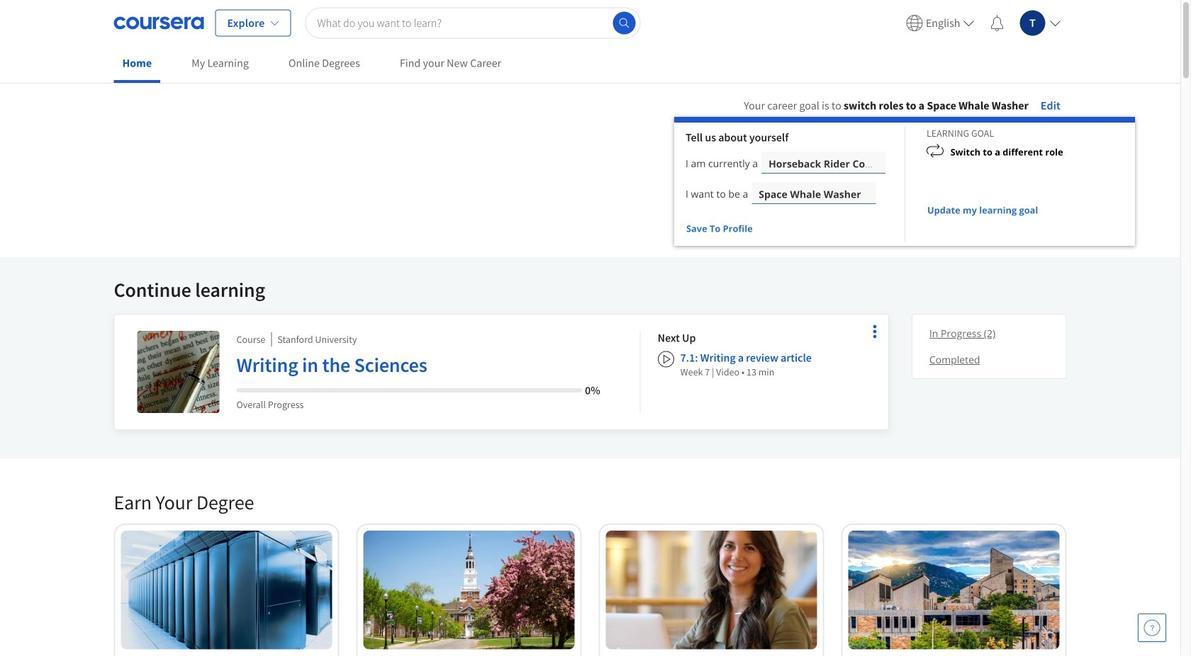 Task type: locate. For each thing, give the bounding box(es) containing it.
region
[[675, 117, 1136, 246]]

None search field
[[305, 7, 641, 39]]

writing in the sciences image
[[137, 331, 220, 414]]

status
[[754, 228, 761, 232]]

coursera image
[[114, 12, 204, 34]]

What do you want to learn? text field
[[305, 7, 641, 39]]



Task type: describe. For each thing, give the bounding box(es) containing it.
more option for writing in the sciences image
[[865, 322, 885, 342]]

earn your degree collection element
[[105, 467, 1076, 657]]

help center image
[[1144, 620, 1161, 637]]



Task type: vqa. For each thing, say whether or not it's contained in the screenshot.
November 29, 2023 Article associated with Manager
no



